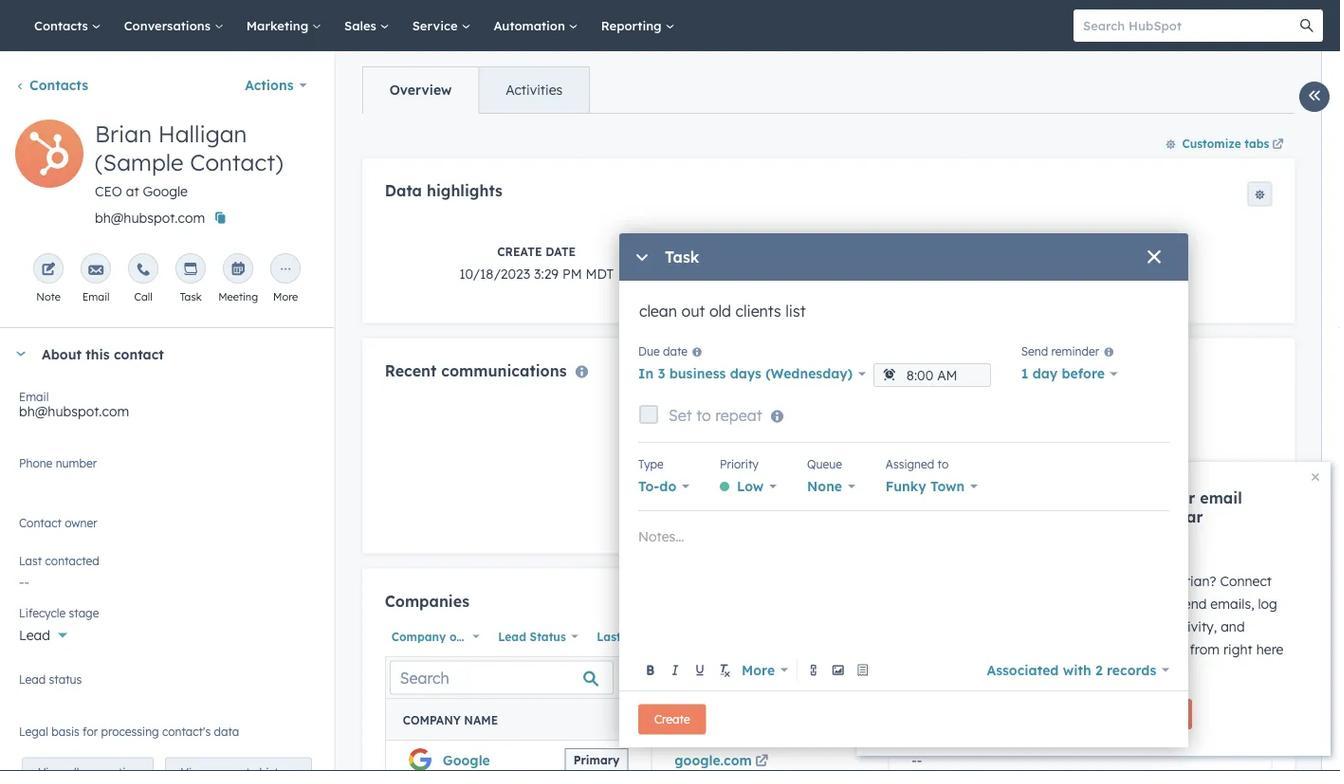 Task type: describe. For each thing, give the bounding box(es) containing it.
days
[[730, 365, 762, 382]]

companies
[[385, 592, 469, 611]]

service
[[412, 18, 462, 33]]

basis
[[52, 724, 79, 739]]

brian halligan (sample contact) ceo at google
[[95, 120, 283, 200]]

note
[[36, 290, 61, 304]]

1 vertical spatial bh@hubspot.com
[[19, 403, 129, 420]]

sales
[[344, 18, 380, 33]]

none button
[[807, 473, 856, 500]]

lead button
[[19, 617, 315, 648]]

connect
[[1221, 573, 1272, 590]]

to for set
[[697, 406, 711, 425]]

halligan
[[158, 120, 247, 148]]

email image
[[88, 263, 104, 278]]

1 vertical spatial your
[[1037, 596, 1065, 612]]

1 horizontal spatial task
[[665, 248, 700, 267]]

more inside popup button
[[742, 662, 775, 678]]

3:29
[[534, 265, 558, 282]]

close image
[[1312, 473, 1320, 481]]

associated with 2 records button
[[987, 657, 1170, 684]]

date
[[663, 344, 688, 358]]

create for create
[[655, 713, 690, 727]]

activities button
[[478, 67, 589, 113]]

marketing link
[[235, 0, 333, 51]]

assigned
[[886, 457, 935, 471]]

tip:
[[1068, 489, 1092, 508]]

0 horizontal spatial task
[[180, 290, 202, 304]]

email bh@hubspot.com
[[19, 389, 129, 420]]

send reminder
[[1022, 344, 1100, 358]]

ready
[[1037, 573, 1077, 590]]

reach
[[1097, 573, 1132, 590]]

10/18/2023
[[459, 265, 530, 282]]

due date
[[639, 344, 688, 358]]

task image
[[183, 263, 198, 278]]

Phone number text field
[[19, 453, 315, 491]]

meeting image
[[231, 263, 246, 278]]

overview button
[[363, 67, 478, 113]]

reporting
[[601, 18, 666, 33]]

google link
[[442, 752, 490, 768]]

hubspot.
[[1052, 664, 1110, 681]]

right
[[1224, 641, 1253, 658]]

edit button
[[15, 120, 83, 195]]

in 3 business days (wednesday) button
[[639, 361, 866, 387]]

call
[[134, 290, 152, 304]]

mdt
[[586, 265, 614, 282]]

send
[[1178, 596, 1207, 612]]

in 3 business days (wednesday)
[[639, 365, 853, 382]]

name
[[464, 713, 498, 727]]

recent communications
[[385, 361, 566, 380]]

repeat
[[716, 406, 762, 425]]

customize tabs
[[1182, 136, 1270, 150]]

this
[[86, 346, 110, 362]]

contact's
[[162, 724, 211, 739]]

Search search field
[[389, 661, 613, 695]]

date inside 'create date 10/18/2023 3:29 pm mdt'
[[545, 244, 576, 258]]

pro tip: connect your email account and calendar
[[1037, 489, 1243, 527]]

customize
[[1182, 136, 1241, 150]]

2 vertical spatial your
[[1037, 619, 1065, 635]]

contact owner no owner
[[19, 516, 97, 539]]

to for assigned
[[938, 457, 949, 471]]

pm
[[562, 265, 582, 282]]

Last contacted text field
[[19, 565, 315, 595]]

email for email
[[82, 290, 110, 304]]

contacted
[[45, 554, 99, 568]]

account inside ready to reach out to brian? connect your email account to send emails, log your contacts' email activity, and schedule meetings — all from right here in hubspot.
[[1107, 596, 1157, 612]]

day
[[1033, 365, 1058, 382]]

0 vertical spatial more
[[273, 290, 298, 304]]

close dialog image
[[1147, 251, 1162, 266]]

set
[[669, 406, 692, 425]]

automation link
[[482, 0, 590, 51]]

no activities.
[[788, 511, 869, 528]]

HH:MM text field
[[874, 363, 991, 387]]

to-do button
[[639, 473, 690, 500]]

last for last activity date --
[[1058, 244, 1088, 258]]

status
[[49, 672, 82, 686]]

company for company domain name
[[668, 713, 726, 727]]

overview
[[389, 82, 451, 98]]

service link
[[401, 0, 482, 51]]

actions button
[[233, 66, 319, 104]]

1 horizontal spatial email
[[1130, 619, 1164, 635]]

to right out
[[1160, 573, 1173, 590]]

emails,
[[1211, 596, 1255, 612]]

funky town button
[[886, 473, 978, 500]]

to-
[[639, 478, 660, 495]]

automation
[[494, 18, 569, 33]]

reminder
[[1052, 344, 1100, 358]]

marketing
[[246, 18, 312, 33]]

due
[[639, 344, 660, 358]]

schedule
[[1037, 641, 1092, 658]]

company for company owner
[[391, 630, 446, 644]]

caret image
[[15, 352, 27, 356]]

lead status button
[[491, 624, 582, 649]]

conversations link
[[113, 0, 235, 51]]

1
[[1022, 365, 1029, 382]]

meeting
[[218, 290, 258, 304]]

all
[[1172, 641, 1187, 658]]

last activity date
[[597, 630, 698, 644]]

1 vertical spatial contacts link
[[15, 77, 88, 93]]

conversations
[[124, 18, 214, 33]]

owner for company owner
[[449, 630, 484, 644]]

(wednesday)
[[766, 365, 853, 382]]

tabs
[[1245, 136, 1270, 150]]

pro
[[1037, 489, 1063, 508]]

1 day before button
[[1022, 361, 1118, 387]]

create for create date 10/18/2023 3:29 pm mdt
[[497, 244, 542, 258]]

link opens in a new window image
[[755, 755, 768, 768]]

navigation containing overview
[[362, 66, 590, 114]]



Task type: locate. For each thing, give the bounding box(es) containing it.
0 vertical spatial account
[[1037, 508, 1098, 527]]

type
[[639, 457, 664, 471]]

last for last activity date
[[597, 630, 621, 644]]

search button
[[1291, 9, 1324, 42]]

to for ready
[[1081, 573, 1093, 590]]

owner up contacted
[[65, 516, 97, 530]]

no inside alert
[[788, 511, 806, 528]]

legal
[[19, 724, 48, 739]]

last inside popup button
[[597, 630, 621, 644]]

0 vertical spatial email
[[1200, 489, 1243, 508]]

about this contact
[[42, 346, 164, 362]]

create up 'google.com'
[[655, 713, 690, 727]]

task right minimize dialog icon
[[665, 248, 700, 267]]

Search HubSpot search field
[[1074, 9, 1307, 42]]

1 horizontal spatial date
[[671, 630, 698, 644]]

email for email bh@hubspot.com
[[19, 389, 49, 404]]

email up the —
[[1130, 619, 1164, 635]]

more image
[[278, 263, 293, 278]]

no inside contact owner no owner
[[19, 523, 38, 539]]

task
[[665, 248, 700, 267], [180, 290, 202, 304]]

company up 'google.com'
[[668, 713, 726, 727]]

more down the "more" image
[[273, 290, 298, 304]]

your inside pro tip: connect your email account and calendar
[[1161, 489, 1196, 508]]

email up contacts'
[[1069, 596, 1103, 612]]

company owner
[[391, 630, 484, 644]]

email down caret image
[[19, 389, 49, 404]]

0 horizontal spatial account
[[1037, 508, 1098, 527]]

in
[[639, 365, 654, 382]]

1 horizontal spatial last
[[597, 630, 621, 644]]

domain
[[730, 713, 780, 727]]

1 vertical spatial email
[[1069, 596, 1103, 612]]

1 vertical spatial account
[[1107, 596, 1157, 612]]

email inside email bh@hubspot.com
[[19, 389, 49, 404]]

town
[[931, 478, 965, 495]]

assigned to
[[886, 457, 949, 471]]

1 horizontal spatial no
[[788, 511, 806, 528]]

2 vertical spatial email
[[1130, 619, 1164, 635]]

to up town
[[938, 457, 949, 471]]

company inside popup button
[[391, 630, 446, 644]]

1 vertical spatial contacts
[[29, 77, 88, 93]]

0 horizontal spatial and
[[1103, 508, 1132, 527]]

task down task icon
[[180, 290, 202, 304]]

0 horizontal spatial google
[[143, 183, 188, 200]]

email
[[1200, 489, 1243, 508], [1069, 596, 1103, 612], [1130, 619, 1164, 635]]

0 horizontal spatial create
[[497, 244, 542, 258]]

1 horizontal spatial and
[[1221, 619, 1245, 635]]

—
[[1157, 641, 1169, 658]]

phone number
[[19, 456, 97, 470]]

last inside last activity date --
[[1058, 244, 1088, 258]]

company for company name
[[403, 713, 461, 727]]

activities.
[[810, 511, 869, 528]]

to left the send
[[1161, 596, 1174, 612]]

contact
[[114, 346, 164, 362]]

google.com link
[[674, 752, 772, 768]]

0 vertical spatial google
[[143, 183, 188, 200]]

google.com
[[674, 752, 752, 768]]

activity inside last activity date --
[[1091, 244, 1149, 258]]

last activity date --
[[1058, 244, 1183, 282]]

here
[[1257, 641, 1284, 658]]

activity inside popup button
[[624, 630, 668, 644]]

ceo
[[95, 183, 122, 200]]

google inside brian halligan (sample contact) ceo at google
[[143, 183, 188, 200]]

bh@hubspot.com
[[95, 210, 205, 226], [19, 403, 129, 420]]

last right status
[[597, 630, 621, 644]]

customize tabs link
[[1156, 128, 1295, 158]]

0 horizontal spatial email
[[1069, 596, 1103, 612]]

1 vertical spatial email
[[19, 389, 49, 404]]

lead
[[813, 265, 844, 282], [19, 627, 50, 644], [498, 630, 526, 644], [19, 672, 46, 686]]

last contacted
[[19, 554, 99, 568]]

company down companies
[[391, 630, 446, 644]]

link opens in a new window image
[[755, 755, 768, 768]]

-
[[1115, 265, 1121, 282], [1121, 265, 1126, 282], [912, 752, 917, 768], [917, 752, 922, 768]]

2 horizontal spatial email
[[1200, 489, 1243, 508]]

2 horizontal spatial last
[[1058, 244, 1088, 258]]

bh@hubspot.com down the at
[[95, 210, 205, 226]]

and down the "emails,"
[[1221, 619, 1245, 635]]

search image
[[1301, 19, 1314, 32]]

1 vertical spatial more
[[742, 662, 775, 678]]

0 vertical spatial create
[[497, 244, 542, 258]]

contacts inside contacts link
[[34, 18, 92, 33]]

create up 10/18/2023
[[497, 244, 542, 258]]

google right the at
[[143, 183, 188, 200]]

priority
[[720, 457, 759, 471]]

0 vertical spatial and
[[1103, 508, 1132, 527]]

set to repeat
[[669, 406, 762, 425]]

date for last activity date
[[671, 630, 698, 644]]

0 vertical spatial bh@hubspot.com
[[95, 210, 205, 226]]

1 horizontal spatial account
[[1107, 596, 1157, 612]]

ready to reach out to brian? connect your email account to send emails, log your contacts' email activity, and schedule meetings — all from right here in hubspot.
[[1037, 573, 1284, 681]]

0 vertical spatial contacts
[[34, 18, 92, 33]]

create button
[[639, 704, 707, 735]]

last down contact
[[19, 554, 42, 568]]

actions
[[245, 77, 294, 93]]

connect
[[1096, 489, 1156, 508]]

account down out
[[1107, 596, 1157, 612]]

activity for last activity date --
[[1091, 244, 1149, 258]]

your up 'schedule'
[[1037, 619, 1065, 635]]

calendar
[[1136, 508, 1204, 527]]

company owner button
[[385, 624, 484, 649]]

1 vertical spatial activity
[[624, 630, 668, 644]]

activity for last activity date
[[624, 630, 668, 644]]

your down 'ready'
[[1037, 596, 1065, 612]]

1 horizontal spatial google
[[442, 752, 490, 768]]

create
[[497, 244, 542, 258], [655, 713, 690, 727]]

0 vertical spatial task
[[665, 248, 700, 267]]

owner down companies
[[449, 630, 484, 644]]

funky
[[886, 478, 927, 495]]

account up 'ready'
[[1037, 508, 1098, 527]]

date inside popup button
[[671, 630, 698, 644]]

activities
[[506, 82, 562, 98]]

0 vertical spatial activity
[[1091, 244, 1149, 258]]

last for last contacted
[[19, 554, 42, 568]]

0 vertical spatial your
[[1161, 489, 1196, 508]]

(sample
[[95, 148, 184, 176]]

last activity date button
[[590, 624, 698, 649]]

1 vertical spatial and
[[1221, 619, 1245, 635]]

lifecycle stage
[[19, 606, 99, 620]]

call image
[[136, 263, 151, 278]]

activity,
[[1168, 619, 1218, 635]]

0 horizontal spatial last
[[19, 554, 42, 568]]

and inside ready to reach out to brian? connect your email account to send emails, log your contacts' email activity, and schedule meetings — all from right here in hubspot.
[[1221, 619, 1245, 635]]

Title text field
[[639, 300, 1170, 338]]

owner
[[65, 516, 97, 530], [41, 523, 79, 539], [449, 630, 484, 644]]

0 horizontal spatial date
[[545, 244, 576, 258]]

and inside pro tip: connect your email account and calendar
[[1103, 508, 1132, 527]]

company left name
[[403, 713, 461, 727]]

0 horizontal spatial no
[[19, 523, 38, 539]]

no owner button
[[19, 512, 315, 544]]

0 horizontal spatial activity
[[624, 630, 668, 644]]

before
[[1062, 365, 1105, 382]]

owner up last contacted
[[41, 523, 79, 539]]

owner for contact owner no owner
[[65, 516, 97, 530]]

communications
[[441, 361, 566, 380]]

1 horizontal spatial more
[[742, 662, 775, 678]]

1 vertical spatial last
[[19, 554, 42, 568]]

1 day before
[[1022, 365, 1105, 382]]

to-do
[[639, 478, 677, 495]]

company domain name
[[668, 713, 817, 727]]

minimize dialog image
[[635, 251, 650, 266]]

business
[[670, 365, 726, 382]]

email up brian?
[[1200, 489, 1243, 508]]

3
[[658, 365, 666, 382]]

google down name
[[442, 752, 490, 768]]

email
[[82, 290, 110, 304], [19, 389, 49, 404]]

with
[[1063, 662, 1092, 678]]

create inside button
[[655, 713, 690, 727]]

--
[[912, 752, 922, 768]]

2 horizontal spatial date
[[1153, 244, 1183, 258]]

to right set
[[697, 406, 711, 425]]

meetings
[[1096, 641, 1153, 658]]

0 vertical spatial email
[[82, 290, 110, 304]]

date for last activity date --
[[1153, 244, 1183, 258]]

more button
[[738, 657, 792, 684]]

low button
[[720, 473, 777, 500]]

and right tip:
[[1103, 508, 1132, 527]]

0 vertical spatial last
[[1058, 244, 1088, 258]]

stage
[[69, 606, 99, 620]]

email down email "icon"
[[82, 290, 110, 304]]

1 vertical spatial google
[[442, 752, 490, 768]]

0 horizontal spatial email
[[19, 389, 49, 404]]

1 vertical spatial task
[[180, 290, 202, 304]]

account inside pro tip: connect your email account and calendar
[[1037, 508, 1098, 527]]

contacts link
[[23, 0, 113, 51], [15, 77, 88, 93]]

date inside last activity date --
[[1153, 244, 1183, 258]]

last left close dialog icon
[[1058, 244, 1088, 258]]

date
[[545, 244, 576, 258], [1153, 244, 1183, 258], [671, 630, 698, 644]]

no left activities.
[[788, 511, 806, 528]]

1 horizontal spatial activity
[[1091, 244, 1149, 258]]

note image
[[41, 263, 56, 278]]

create inside 'create date 10/18/2023 3:29 pm mdt'
[[497, 244, 542, 258]]

email inside pro tip: connect your email account and calendar
[[1200, 489, 1243, 508]]

brian
[[95, 120, 152, 148]]

highlights
[[426, 181, 502, 200]]

out
[[1136, 573, 1157, 590]]

lifecycle
[[19, 606, 66, 620]]

activity
[[1091, 244, 1149, 258], [624, 630, 668, 644]]

at
[[126, 183, 139, 200]]

contacts'
[[1069, 619, 1126, 635]]

navigation
[[362, 66, 590, 114]]

2 vertical spatial last
[[597, 630, 621, 644]]

no up last contacted
[[19, 523, 38, 539]]

owner inside popup button
[[449, 630, 484, 644]]

0 horizontal spatial more
[[273, 290, 298, 304]]

1 vertical spatial create
[[655, 713, 690, 727]]

to left reach
[[1081, 573, 1093, 590]]

1 horizontal spatial create
[[655, 713, 690, 727]]

account
[[1037, 508, 1098, 527], [1107, 596, 1157, 612]]

send
[[1022, 344, 1049, 358]]

do
[[660, 478, 677, 495]]

1 horizontal spatial email
[[82, 290, 110, 304]]

contacts
[[34, 18, 92, 33], [29, 77, 88, 93]]

no activities. alert
[[385, 403, 1272, 531]]

0 vertical spatial contacts link
[[23, 0, 113, 51]]

your right the connect
[[1161, 489, 1196, 508]]

more up domain
[[742, 662, 775, 678]]

associated
[[987, 662, 1059, 678]]

bh@hubspot.com up number on the bottom of the page
[[19, 403, 129, 420]]



Task type: vqa. For each thing, say whether or not it's contained in the screenshot.
the bottommost view
no



